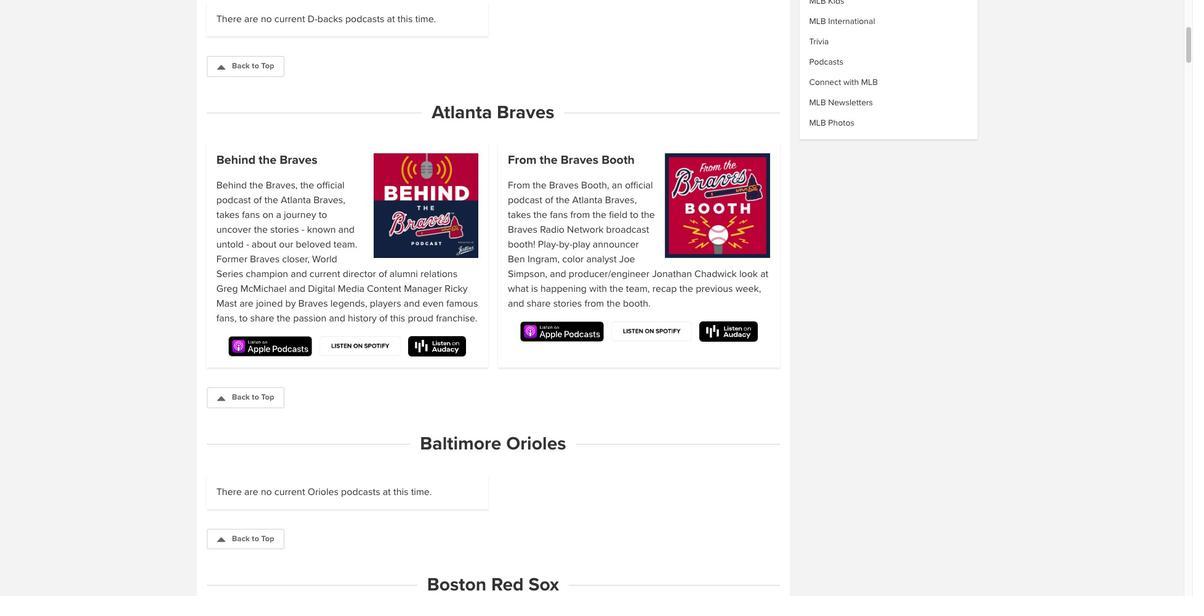 Task type: describe. For each thing, give the bounding box(es) containing it.
journey
[[284, 209, 316, 221]]

connect with mlb link
[[809, 77, 878, 88]]

atlanta inside from the braves booth, an official podcast of the atlanta braves, takes the fans from the field to the braves radio network broadcast booth! play-by-play announcer ben ingram, color analyst joe simpson, and producer/engineer jonathan chadwick look at what is happening with the team, recap the previous week, and share stories from the booth.
[[572, 194, 603, 206]]

behind for behind the braves
[[216, 153, 256, 167]]

podcasts link
[[809, 57, 844, 67]]

color
[[562, 253, 584, 265]]

announcer
[[593, 238, 639, 250]]

0 vertical spatial this
[[398, 13, 413, 25]]

from the braves booth
[[508, 153, 635, 167]]

closer,
[[282, 253, 310, 265]]

podcasts
[[809, 57, 844, 67]]

trivia
[[809, 37, 829, 47]]

back for atlanta braves
[[232, 392, 250, 402]]

0 vertical spatial from
[[571, 209, 590, 221]]

series
[[216, 268, 243, 280]]

d-
[[308, 13, 318, 25]]

known
[[307, 223, 336, 236]]

podcast inside behind the braves, the official podcast of the atlanta braves, takes fans on a journey to uncover the stories - known and untold - about our beloved team. former braves closer, world series champion and current director of alumni relations greg mcmichael and digital media content manager ricky mast are joined by braves legends, players and even famous fans, to share the passion and history of this proud franchise.
[[216, 194, 251, 206]]

0 horizontal spatial braves,
[[266, 179, 298, 191]]

to inside from the braves booth, an official podcast of the atlanta braves, takes the fans from the field to the braves radio network broadcast booth! play-by-play announcer ben ingram, color analyst joe simpson, and producer/engineer jonathan chadwick look at what is happening with the team, recap the previous week, and share stories from the booth.
[[630, 209, 639, 221]]

from for from the braves booth
[[508, 153, 537, 167]]

greg
[[216, 282, 238, 295]]

braves, inside from the braves booth, an official podcast of the atlanta braves, takes the fans from the field to the braves radio network broadcast booth! play-by-play announcer ben ingram, color analyst joe simpson, and producer/engineer jonathan chadwick look at what is happening with the team, recap the previous week, and share stories from the booth.
[[605, 194, 637, 206]]

broadcast
[[606, 223, 649, 236]]

back for baltimore orioles
[[232, 534, 250, 544]]

takes inside from the braves booth, an official podcast of the atlanta braves, takes the fans from the field to the braves radio network broadcast booth! play-by-play announcer ben ingram, color analyst joe simpson, and producer/engineer jonathan chadwick look at what is happening with the team, recap the previous week, and share stories from the booth.
[[508, 209, 531, 221]]

radio
[[540, 223, 565, 236]]

chadwick
[[695, 268, 737, 280]]

behind for behind the braves, the official podcast of the atlanta braves, takes fans on a journey to uncover the stories - known and untold - about our beloved team. former braves closer, world series champion and current director of alumni relations greg mcmichael and digital media content manager ricky mast are joined by braves legends, players and even famous fans, to share the passion and history of this proud franchise.
[[216, 179, 247, 191]]

mcmichael
[[240, 282, 287, 295]]

media
[[338, 282, 364, 295]]

analyst
[[586, 253, 617, 265]]

and down legends,
[[329, 312, 345, 324]]

atlanta braves
[[432, 101, 555, 124]]

on
[[263, 209, 274, 221]]

2 vertical spatial at
[[383, 486, 391, 498]]

booth,
[[581, 179, 609, 191]]

and up happening
[[550, 268, 566, 280]]

ricky
[[445, 282, 468, 295]]

takes inside behind the braves, the official podcast of the atlanta braves, takes fans on a journey to uncover the stories - known and untold - about our beloved team. former braves closer, world series champion and current director of alumni relations greg mcmichael and digital media content manager ricky mast are joined by braves legends, players and even famous fans, to share the passion and history of this proud franchise.
[[216, 209, 239, 221]]

digital
[[308, 282, 335, 295]]

there are no current orioles podcasts at this time.
[[216, 486, 432, 498]]

newsletters
[[828, 98, 873, 108]]

mlb for mlb newsletters
[[809, 98, 826, 108]]

ingram,
[[528, 253, 560, 265]]

players
[[370, 297, 401, 310]]

backs
[[318, 13, 343, 25]]

1 back to top link from the top
[[207, 56, 285, 77]]

booth
[[602, 153, 635, 167]]

no for d-
[[261, 13, 272, 25]]

there for there are no current orioles podcasts at this time.
[[216, 486, 242, 498]]

from the braves booth, an official podcast of the atlanta braves, takes the fans from the field to the braves radio network broadcast booth! play-by-play announcer ben ingram, color analyst joe simpson, and producer/engineer jonathan chadwick look at what is happening with the team, recap the previous week, and share stories from the booth.
[[508, 179, 769, 310]]

manager
[[404, 282, 442, 295]]

connect with mlb
[[809, 77, 878, 88]]

mlb up newsletters
[[861, 77, 878, 88]]

mlb newsletters link
[[809, 98, 873, 108]]

an
[[612, 179, 623, 191]]

international
[[828, 16, 875, 27]]

jonathan
[[652, 268, 692, 280]]

and down closer,
[[291, 268, 307, 280]]

current for d-
[[274, 13, 305, 25]]

official inside behind the braves, the official podcast of the atlanta braves, takes fans on a journey to uncover the stories - known and untold - about our beloved team. former braves closer, world series champion and current director of alumni relations greg mcmichael and digital media content manager ricky mast are joined by braves legends, players and even famous fans, to share the passion and history of this proud franchise.
[[317, 179, 345, 191]]

famous
[[446, 297, 478, 310]]

of inside from the braves booth, an official podcast of the atlanta braves, takes the fans from the field to the braves radio network broadcast booth! play-by-play announcer ben ingram, color analyst joe simpson, and producer/engineer jonathan chadwick look at what is happening with the team, recap the previous week, and share stories from the booth.
[[545, 194, 553, 206]]

play-
[[538, 238, 559, 250]]

share inside from the braves booth, an official podcast of the atlanta braves, takes the fans from the field to the braves radio network broadcast booth! play-by-play announcer ben ingram, color analyst joe simpson, and producer/engineer jonathan chadwick look at what is happening with the team, recap the previous week, and share stories from the booth.
[[527, 297, 551, 310]]

proud
[[408, 312, 433, 324]]

1 back to top button from the top
[[207, 56, 285, 77]]

alumni
[[390, 268, 418, 280]]

and down what
[[508, 297, 524, 310]]

simpson,
[[508, 268, 547, 280]]

world
[[312, 253, 337, 265]]

1 horizontal spatial braves,
[[314, 194, 345, 206]]

team.
[[334, 238, 357, 250]]

our
[[279, 238, 293, 250]]

1 vertical spatial time.
[[411, 486, 432, 498]]

stories inside from the braves booth, an official podcast of the atlanta braves, takes the fans from the field to the braves radio network broadcast booth! play-by-play announcer ben ingram, color analyst joe simpson, and producer/engineer jonathan chadwick look at what is happening with the team, recap the previous week, and share stories from the booth.
[[553, 297, 582, 310]]

0 vertical spatial time.
[[415, 13, 436, 25]]

by-
[[559, 238, 572, 250]]

behind the braves
[[216, 153, 317, 167]]

by
[[285, 297, 296, 310]]

happening
[[541, 282, 587, 295]]

1 vertical spatial podcasts
[[341, 486, 380, 498]]

baltimore orioles
[[420, 432, 566, 455]]

are inside behind the braves, the official podcast of the atlanta braves, takes fans on a journey to uncover the stories - known and untold - about our beloved team. former braves closer, world series champion and current director of alumni relations greg mcmichael and digital media content manager ricky mast are joined by braves legends, players and even famous fans, to share the passion and history of this proud franchise.
[[240, 297, 254, 310]]

this inside behind the braves, the official podcast of the atlanta braves, takes fans on a journey to uncover the stories - known and untold - about our beloved team. former braves closer, world series champion and current director of alumni relations greg mcmichael and digital media content manager ricky mast are joined by braves legends, players and even famous fans, to share the passion and history of this proud franchise.
[[390, 312, 405, 324]]

behind the braves podcast presented by jostens image
[[374, 153, 478, 258]]

mlb photos link
[[809, 118, 855, 128]]

1 horizontal spatial atlanta
[[432, 101, 492, 124]]

content
[[367, 282, 401, 295]]

mast
[[216, 297, 237, 310]]

franchise.
[[436, 312, 478, 324]]

from for from the braves booth, an official podcast of the atlanta braves, takes the fans from the field to the braves radio network broadcast booth! play-by-play announcer ben ingram, color analyst joe simpson, and producer/engineer jonathan chadwick look at what is happening with the team, recap the previous week, and share stories from the booth.
[[508, 179, 530, 191]]

1 horizontal spatial orioles
[[506, 432, 566, 455]]

1 back to top from the top
[[232, 61, 274, 71]]

of down players
[[379, 312, 388, 324]]

fans,
[[216, 312, 237, 324]]

top for baltimore
[[261, 534, 274, 544]]

is
[[531, 282, 538, 295]]

stories inside behind the braves, the official podcast of the atlanta braves, takes fans on a journey to uncover the stories - known and untold - about our beloved team. former braves closer, world series champion and current director of alumni relations greg mcmichael and digital media content manager ricky mast are joined by braves legends, players and even famous fans, to share the passion and history of this proud franchise.
[[270, 223, 299, 236]]

previous
[[696, 282, 733, 295]]

baltimore
[[420, 432, 502, 455]]

producer/engineer
[[569, 268, 650, 280]]

and up by
[[289, 282, 306, 295]]

untold
[[216, 238, 244, 250]]

passion
[[293, 312, 327, 324]]

director
[[343, 268, 376, 280]]

top for atlanta
[[261, 392, 274, 402]]

photos
[[828, 118, 855, 128]]

of up content
[[379, 268, 387, 280]]

beloved
[[296, 238, 331, 250]]

from the braves booth image
[[665, 153, 770, 258]]

fans inside from the braves booth, an official podcast of the atlanta braves, takes the fans from the field to the braves radio network broadcast booth! play-by-play announcer ben ingram, color analyst joe simpson, and producer/engineer jonathan chadwick look at what is happening with the team, recap the previous week, and share stories from the booth.
[[550, 209, 568, 221]]

2 vertical spatial this
[[393, 486, 409, 498]]

joe
[[619, 253, 635, 265]]

there are no current d-backs podcasts at this time.
[[216, 13, 436, 25]]

share inside behind the braves, the official podcast of the atlanta braves, takes fans on a journey to uncover the stories - known and untold - about our beloved team. former braves closer, world series champion and current director of alumni relations greg mcmichael and digital media content manager ricky mast are joined by braves legends, players and even famous fans, to share the passion and history of this proud franchise.
[[250, 312, 274, 324]]



Task type: locate. For each thing, give the bounding box(es) containing it.
1 vertical spatial arrow up image
[[217, 536, 225, 544]]

2 official from the left
[[625, 179, 653, 191]]

no
[[261, 13, 272, 25], [261, 486, 272, 498]]

braves, up field
[[605, 194, 637, 206]]

2 vertical spatial top
[[261, 534, 274, 544]]

are for there are no current d-backs podcasts at this time.
[[244, 13, 258, 25]]

at inside from the braves booth, an official podcast of the atlanta braves, takes the fans from the field to the braves radio network broadcast booth! play-by-play announcer ben ingram, color analyst joe simpson, and producer/engineer jonathan chadwick look at what is happening with the team, recap the previous week, and share stories from the booth.
[[761, 268, 769, 280]]

uncover
[[216, 223, 251, 236]]

0 vertical spatial back to top
[[232, 61, 274, 71]]

2 vertical spatial are
[[244, 486, 258, 498]]

share down is
[[527, 297, 551, 310]]

from
[[571, 209, 590, 221], [585, 297, 604, 310]]

-
[[302, 223, 305, 236], [246, 238, 249, 250]]

to
[[252, 61, 259, 71], [319, 209, 327, 221], [630, 209, 639, 221], [239, 312, 248, 324], [252, 392, 259, 402], [252, 534, 259, 544]]

0 vertical spatial no
[[261, 13, 272, 25]]

of up radio
[[545, 194, 553, 206]]

1 there from the top
[[216, 13, 242, 25]]

0 vertical spatial share
[[527, 297, 551, 310]]

0 vertical spatial -
[[302, 223, 305, 236]]

1 vertical spatial top
[[261, 392, 274, 402]]

back to top button for baltimore orioles
[[207, 529, 285, 549]]

from down producer/engineer
[[585, 297, 604, 310]]

1 from from the top
[[508, 153, 537, 167]]

0 horizontal spatial atlanta
[[281, 194, 311, 206]]

1 podcast from the left
[[216, 194, 251, 206]]

0 horizontal spatial official
[[317, 179, 345, 191]]

1 vertical spatial share
[[250, 312, 274, 324]]

1 horizontal spatial takes
[[508, 209, 531, 221]]

mlb up the trivia link
[[809, 16, 826, 27]]

behind inside behind the braves, the official podcast of the atlanta braves, takes fans on a journey to uncover the stories - known and untold - about our beloved team. former braves closer, world series champion and current director of alumni relations greg mcmichael and digital media content manager ricky mast are joined by braves legends, players and even famous fans, to share the passion and history of this proud franchise.
[[216, 179, 247, 191]]

mlb international link
[[809, 16, 875, 27]]

1 horizontal spatial fans
[[550, 209, 568, 221]]

0 vertical spatial back to top link
[[207, 56, 285, 77]]

1 vertical spatial orioles
[[308, 486, 339, 498]]

0 horizontal spatial orioles
[[308, 486, 339, 498]]

2 fans from the left
[[550, 209, 568, 221]]

1 vertical spatial there
[[216, 486, 242, 498]]

1 no from the top
[[261, 13, 272, 25]]

stories down happening
[[553, 297, 582, 310]]

braves, down behind the braves
[[266, 179, 298, 191]]

2 vertical spatial back to top link
[[207, 529, 285, 549]]

2 vertical spatial current
[[274, 486, 305, 498]]

0 horizontal spatial with
[[589, 282, 607, 295]]

are for there are no current orioles podcasts at this time.
[[244, 486, 258, 498]]

share
[[527, 297, 551, 310], [250, 312, 274, 324]]

current for orioles
[[274, 486, 305, 498]]

back to top button for atlanta braves
[[207, 387, 285, 408]]

mlb for mlb photos
[[809, 118, 826, 128]]

fans left on
[[242, 209, 260, 221]]

stories
[[270, 223, 299, 236], [553, 297, 582, 310]]

0 vertical spatial there
[[216, 13, 242, 25]]

mlb down connect
[[809, 98, 826, 108]]

1 vertical spatial stories
[[553, 297, 582, 310]]

0 vertical spatial top
[[261, 61, 274, 71]]

2 horizontal spatial atlanta
[[572, 194, 603, 206]]

- down journey
[[302, 223, 305, 236]]

podcast up radio
[[508, 194, 542, 206]]

mlb for mlb international
[[809, 16, 826, 27]]

recap
[[652, 282, 677, 295]]

mlb
[[809, 16, 826, 27], [861, 77, 878, 88], [809, 98, 826, 108], [809, 118, 826, 128]]

and up proud
[[404, 297, 420, 310]]

2 back to top button from the top
[[207, 387, 285, 408]]

2 arrow up image from the top
[[217, 536, 225, 544]]

behind the braves, the official podcast of the atlanta braves, takes fans on a journey to uncover the stories - known and untold - about our beloved team. former braves closer, world series champion and current director of alumni relations greg mcmichael and digital media content manager ricky mast are joined by braves legends, players and even famous fans, to share the passion and history of this proud franchise.
[[216, 179, 478, 324]]

0 vertical spatial from
[[508, 153, 537, 167]]

braves, up known
[[314, 194, 345, 206]]

1 horizontal spatial share
[[527, 297, 551, 310]]

from down from the braves booth
[[508, 179, 530, 191]]

official inside from the braves booth, an official podcast of the atlanta braves, takes the fans from the field to the braves radio network broadcast booth! play-by-play announcer ben ingram, color analyst joe simpson, and producer/engineer jonathan chadwick look at what is happening with the team, recap the previous week, and share stories from the booth.
[[625, 179, 653, 191]]

history
[[348, 312, 377, 324]]

2 from from the top
[[508, 179, 530, 191]]

1 vertical spatial back to top link
[[207, 387, 285, 408]]

0 vertical spatial podcasts
[[345, 13, 384, 25]]

back to top for atlanta braves
[[232, 392, 274, 402]]

3 back to top button from the top
[[207, 529, 285, 549]]

2 behind from the top
[[216, 179, 247, 191]]

1 horizontal spatial -
[[302, 223, 305, 236]]

with inside from the braves booth, an official podcast of the atlanta braves, takes the fans from the field to the braves radio network broadcast booth! play-by-play announcer ben ingram, color analyst joe simpson, and producer/engineer jonathan chadwick look at what is happening with the team, recap the previous week, and share stories from the booth.
[[589, 282, 607, 295]]

arrow up image for atlanta
[[217, 395, 225, 402]]

ben
[[508, 253, 525, 265]]

1 arrow up image from the top
[[217, 395, 225, 402]]

and
[[338, 223, 355, 236], [291, 268, 307, 280], [550, 268, 566, 280], [289, 282, 306, 295], [404, 297, 420, 310], [508, 297, 524, 310], [329, 312, 345, 324]]

atlanta inside behind the braves, the official podcast of the atlanta braves, takes fans on a journey to uncover the stories - known and untold - about our beloved team. former braves closer, world series champion and current director of alumni relations greg mcmichael and digital media content manager ricky mast are joined by braves legends, players and even famous fans, to share the passion and history of this proud franchise.
[[281, 194, 311, 206]]

1 vertical spatial this
[[390, 312, 405, 324]]

takes
[[216, 209, 239, 221], [508, 209, 531, 221]]

official right an
[[625, 179, 653, 191]]

this
[[398, 13, 413, 25], [390, 312, 405, 324], [393, 486, 409, 498]]

booth.
[[623, 297, 651, 310]]

field
[[609, 209, 628, 221]]

1 takes from the left
[[216, 209, 239, 221]]

1 horizontal spatial official
[[625, 179, 653, 191]]

and up team.
[[338, 223, 355, 236]]

week,
[[736, 282, 761, 295]]

1 vertical spatial current
[[310, 268, 340, 280]]

share down 'joined'
[[250, 312, 274, 324]]

1 vertical spatial behind
[[216, 179, 247, 191]]

0 vertical spatial are
[[244, 13, 258, 25]]

podcast inside from the braves booth, an official podcast of the atlanta braves, takes the fans from the field to the braves radio network broadcast booth! play-by-play announcer ben ingram, color analyst joe simpson, and producer/engineer jonathan chadwick look at what is happening with the team, recap the previous week, and share stories from the booth.
[[508, 194, 542, 206]]

0 vertical spatial behind
[[216, 153, 256, 167]]

1 vertical spatial back
[[232, 392, 250, 402]]

the
[[259, 153, 277, 167], [540, 153, 558, 167], [249, 179, 263, 191], [300, 179, 314, 191], [533, 179, 547, 191], [264, 194, 278, 206], [556, 194, 570, 206], [534, 209, 547, 221], [593, 209, 607, 221], [641, 209, 655, 221], [254, 223, 268, 236], [610, 282, 624, 295], [680, 282, 693, 295], [607, 297, 621, 310], [277, 312, 291, 324]]

mlb left photos
[[809, 118, 826, 128]]

back to top link for baltimore orioles
[[207, 529, 285, 549]]

joined
[[256, 297, 283, 310]]

0 vertical spatial at
[[387, 13, 395, 25]]

3 top from the top
[[261, 534, 274, 544]]

2 podcast from the left
[[508, 194, 542, 206]]

relations
[[421, 268, 458, 280]]

arrow up image for baltimore
[[217, 536, 225, 544]]

2 horizontal spatial braves,
[[605, 194, 637, 206]]

1 horizontal spatial with
[[843, 77, 859, 88]]

mlb photos
[[809, 118, 855, 128]]

1 vertical spatial back to top button
[[207, 387, 285, 408]]

3 back to top link from the top
[[207, 529, 285, 549]]

official up known
[[317, 179, 345, 191]]

no for orioles
[[261, 486, 272, 498]]

play
[[572, 238, 590, 250]]

look
[[739, 268, 758, 280]]

fans inside behind the braves, the official podcast of the atlanta braves, takes fans on a journey to uncover the stories - known and untold - about our beloved team. former braves closer, world series champion and current director of alumni relations greg mcmichael and digital media content manager ricky mast are joined by braves legends, players and even famous fans, to share the passion and history of this proud franchise.
[[242, 209, 260, 221]]

0 vertical spatial current
[[274, 13, 305, 25]]

0 vertical spatial with
[[843, 77, 859, 88]]

0 horizontal spatial takes
[[216, 209, 239, 221]]

0 vertical spatial back to top button
[[207, 56, 285, 77]]

of
[[253, 194, 262, 206], [545, 194, 553, 206], [379, 268, 387, 280], [379, 312, 388, 324]]

are
[[244, 13, 258, 25], [240, 297, 254, 310], [244, 486, 258, 498]]

2 back from the top
[[232, 392, 250, 402]]

0 horizontal spatial fans
[[242, 209, 260, 221]]

with
[[843, 77, 859, 88], [589, 282, 607, 295]]

2 vertical spatial back to top
[[232, 534, 274, 544]]

mlb international
[[809, 16, 875, 27]]

- left about
[[246, 238, 249, 250]]

stories up our
[[270, 223, 299, 236]]

2 there from the top
[[216, 486, 242, 498]]

back to top link for atlanta braves
[[207, 387, 285, 408]]

mlb newsletters
[[809, 98, 873, 108]]

behind
[[216, 153, 256, 167], [216, 179, 247, 191]]

with up newsletters
[[843, 77, 859, 88]]

connect
[[809, 77, 841, 88]]

booth!
[[508, 238, 536, 250]]

2 vertical spatial back
[[232, 534, 250, 544]]

what
[[508, 282, 529, 295]]

3 back from the top
[[232, 534, 250, 544]]

2 top from the top
[[261, 392, 274, 402]]

back to top link
[[207, 56, 285, 77], [207, 387, 285, 408], [207, 529, 285, 549]]

back to top for baltimore orioles
[[232, 534, 274, 544]]

0 horizontal spatial share
[[250, 312, 274, 324]]

1 fans from the left
[[242, 209, 260, 221]]

1 top from the top
[[261, 61, 274, 71]]

current inside behind the braves, the official podcast of the atlanta braves, takes fans on a journey to uncover the stories - known and untold - about our beloved team. former braves closer, world series champion and current director of alumni relations greg mcmichael and digital media content manager ricky mast are joined by braves legends, players and even famous fans, to share the passion and history of this proud franchise.
[[310, 268, 340, 280]]

team,
[[626, 282, 650, 295]]

trivia link
[[809, 37, 829, 47]]

0 vertical spatial stories
[[270, 223, 299, 236]]

2 no from the top
[[261, 486, 272, 498]]

back to top button
[[207, 56, 285, 77], [207, 387, 285, 408], [207, 529, 285, 549]]

1 vertical spatial from
[[585, 297, 604, 310]]

legends,
[[331, 297, 367, 310]]

0 vertical spatial arrow up image
[[217, 395, 225, 402]]

arrow up image
[[217, 63, 225, 71]]

2 takes from the left
[[508, 209, 531, 221]]

0 horizontal spatial podcast
[[216, 194, 251, 206]]

1 back from the top
[[232, 61, 250, 71]]

a
[[276, 209, 281, 221]]

1 vertical spatial are
[[240, 297, 254, 310]]

official
[[317, 179, 345, 191], [625, 179, 653, 191]]

fans up radio
[[550, 209, 568, 221]]

at
[[387, 13, 395, 25], [761, 268, 769, 280], [383, 486, 391, 498]]

2 back to top from the top
[[232, 392, 274, 402]]

1 vertical spatial at
[[761, 268, 769, 280]]

about
[[252, 238, 277, 250]]

1 vertical spatial -
[[246, 238, 249, 250]]

3 back to top from the top
[[232, 534, 274, 544]]

1 behind from the top
[[216, 153, 256, 167]]

1 vertical spatial no
[[261, 486, 272, 498]]

from inside from the braves booth, an official podcast of the atlanta braves, takes the fans from the field to the braves radio network broadcast booth! play-by-play announcer ben ingram, color analyst joe simpson, and producer/engineer jonathan chadwick look at what is happening with the team, recap the previous week, and share stories from the booth.
[[508, 179, 530, 191]]

1 official from the left
[[317, 179, 345, 191]]

former
[[216, 253, 247, 265]]

there
[[216, 13, 242, 25], [216, 486, 242, 498]]

braves,
[[266, 179, 298, 191], [314, 194, 345, 206], [605, 194, 637, 206]]

champion
[[246, 268, 288, 280]]

from down atlanta braves
[[508, 153, 537, 167]]

from up 'network'
[[571, 209, 590, 221]]

1 horizontal spatial stories
[[553, 297, 582, 310]]

2 back to top link from the top
[[207, 387, 285, 408]]

back
[[232, 61, 250, 71], [232, 392, 250, 402], [232, 534, 250, 544]]

of down behind the braves
[[253, 194, 262, 206]]

0 horizontal spatial stories
[[270, 223, 299, 236]]

even
[[423, 297, 444, 310]]

1 vertical spatial from
[[508, 179, 530, 191]]

network
[[567, 223, 604, 236]]

0 vertical spatial orioles
[[506, 432, 566, 455]]

takes up booth!
[[508, 209, 531, 221]]

time.
[[415, 13, 436, 25], [411, 486, 432, 498]]

arrow up image
[[217, 395, 225, 402], [217, 536, 225, 544]]

0 vertical spatial back
[[232, 61, 250, 71]]

with down producer/engineer
[[589, 282, 607, 295]]

2 vertical spatial back to top button
[[207, 529, 285, 549]]

1 vertical spatial with
[[589, 282, 607, 295]]

0 horizontal spatial -
[[246, 238, 249, 250]]

podcast up uncover at the left
[[216, 194, 251, 206]]

1 horizontal spatial podcast
[[508, 194, 542, 206]]

there for there are no current d-backs podcasts at this time.
[[216, 13, 242, 25]]

1 vertical spatial back to top
[[232, 392, 274, 402]]

atlanta
[[432, 101, 492, 124], [281, 194, 311, 206], [572, 194, 603, 206]]

podcasts
[[345, 13, 384, 25], [341, 486, 380, 498]]

takes up uncover at the left
[[216, 209, 239, 221]]



Task type: vqa. For each thing, say whether or not it's contained in the screenshot.
Ricky
yes



